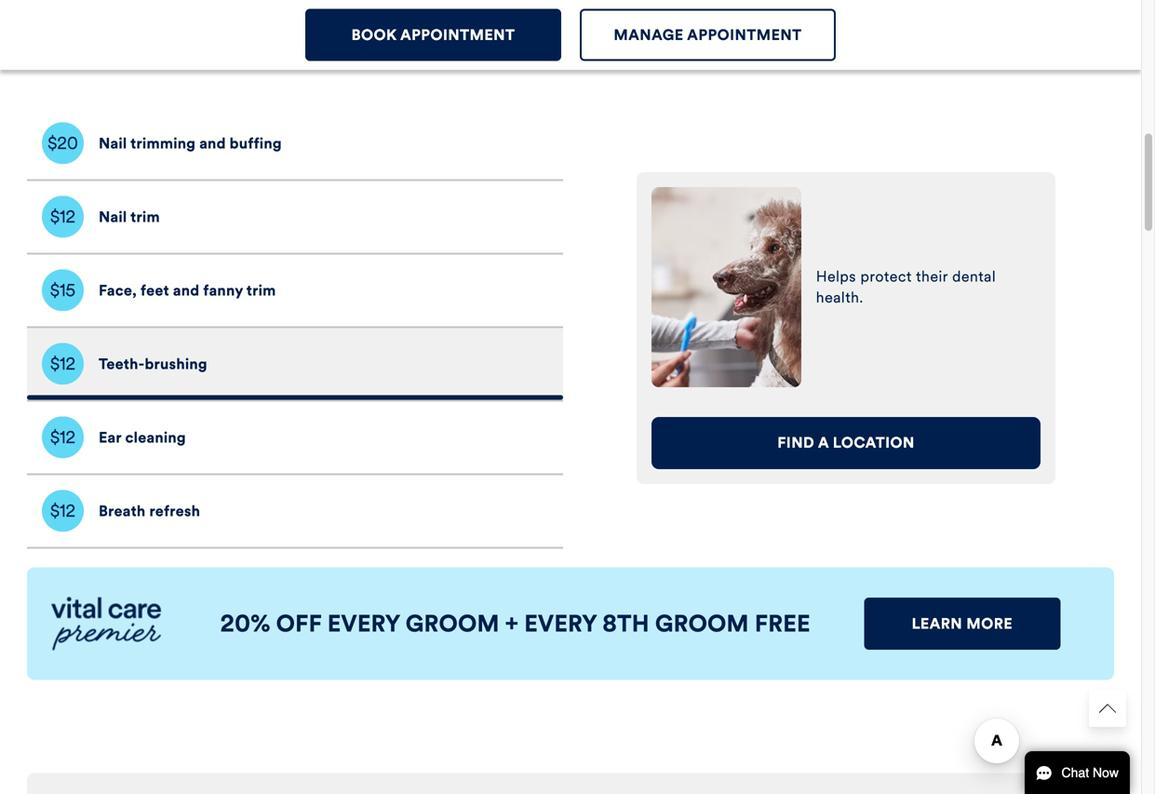 Task type: vqa. For each thing, say whether or not it's contained in the screenshot.
the nail trimming and buffing
yes



Task type: locate. For each thing, give the bounding box(es) containing it.
2 groom from the left
[[655, 609, 749, 638]]

styled arrow button link
[[1089, 690, 1127, 727]]

health.
[[816, 288, 864, 307]]

1 groom from the left
[[406, 609, 500, 638]]

nail
[[99, 134, 127, 152], [99, 207, 127, 226]]

$12
[[50, 206, 75, 227], [50, 354, 75, 374], [50, 427, 75, 448], [50, 501, 75, 521]]

1 nail from the top
[[99, 134, 127, 152]]

1 horizontal spatial trim
[[247, 281, 276, 300]]

manage appointment link
[[580, 9, 836, 61]]

nail trim
[[99, 207, 160, 226]]

$12 left breath
[[50, 501, 75, 521]]

face, feet and fanny trim
[[99, 281, 276, 300]]

1 horizontal spatial groom
[[655, 609, 749, 638]]

teeth-
[[99, 354, 145, 373]]

brushing
[[145, 354, 207, 373]]

2 nail from the top
[[99, 207, 127, 226]]

appointment
[[687, 26, 802, 44]]

0 vertical spatial trim
[[130, 207, 160, 226]]

feet
[[141, 281, 169, 300]]

trim up feet
[[130, 207, 160, 226]]

0 horizontal spatial every
[[327, 609, 400, 638]]

3 $12 from the top
[[50, 427, 75, 448]]

groom right 8th
[[655, 609, 749, 638]]

and
[[199, 134, 226, 152], [173, 281, 199, 300]]

nail right $20
[[99, 134, 127, 152]]

teeth-brushing
[[99, 354, 207, 373]]

$20
[[48, 133, 78, 153]]

0 vertical spatial and
[[199, 134, 226, 152]]

$12 left ear
[[50, 427, 75, 448]]

breath refresh
[[99, 502, 200, 520]]

0 horizontal spatial groom
[[406, 609, 500, 638]]

every
[[327, 609, 400, 638], [524, 609, 597, 638]]

1 $12 from the top
[[50, 206, 75, 227]]

free
[[755, 609, 811, 638]]

4 $12 from the top
[[50, 501, 75, 521]]

refresh
[[149, 502, 200, 520]]

groom left +
[[406, 609, 500, 638]]

$12 for ear cleaning
[[50, 427, 75, 448]]

appointment
[[400, 26, 515, 44]]

groom
[[406, 609, 500, 638], [655, 609, 749, 638]]

learn
[[912, 614, 963, 633]]

book appointment
[[352, 26, 515, 44]]

manage appointment
[[614, 26, 802, 44]]

trim
[[130, 207, 160, 226], [247, 281, 276, 300]]

0 vertical spatial nail
[[99, 134, 127, 152]]

$12 for breath refresh
[[50, 501, 75, 521]]

1 horizontal spatial every
[[524, 609, 597, 638]]

$12 left nail trim
[[50, 206, 75, 227]]

8th
[[603, 609, 650, 638]]

+
[[505, 609, 519, 638]]

carte
[[84, 41, 162, 70]]

find a location
[[778, 434, 915, 452]]

1 vertical spatial nail
[[99, 207, 127, 226]]

and left buffing
[[199, 134, 226, 152]]

every right +
[[524, 609, 597, 638]]

nail up face,
[[99, 207, 127, 226]]

1 vertical spatial trim
[[247, 281, 276, 300]]

1 vertical spatial and
[[173, 281, 199, 300]]

every right off
[[327, 609, 400, 638]]

find a location link
[[652, 417, 1041, 469]]

20%
[[220, 609, 270, 638]]

$12 left teeth-
[[50, 354, 75, 374]]

a
[[27, 41, 43, 70]]

and right feet
[[173, 281, 199, 300]]

helps
[[816, 267, 856, 286]]

2 $12 from the top
[[50, 354, 75, 374]]

nail for $20
[[99, 134, 127, 152]]

trim right fanny
[[247, 281, 276, 300]]



Task type: describe. For each thing, give the bounding box(es) containing it.
more
[[967, 614, 1013, 633]]

cleaning
[[125, 428, 186, 447]]

and for $15
[[173, 281, 199, 300]]

find
[[778, 434, 815, 452]]

location
[[833, 434, 915, 452]]

protect
[[861, 267, 912, 286]]

ear
[[99, 428, 121, 447]]

services
[[168, 41, 280, 70]]

book
[[352, 26, 397, 44]]

1 every from the left
[[327, 609, 400, 638]]

la
[[49, 41, 78, 70]]

a la carte services
[[27, 41, 280, 70]]

nail trimming and buffing
[[99, 134, 282, 152]]

fanny
[[203, 281, 243, 300]]

buffing
[[230, 134, 282, 152]]

20% off every groom + every 8th groom free
[[220, 609, 811, 638]]

ear cleaning
[[99, 428, 186, 447]]

$12 for nail trim
[[50, 206, 75, 227]]

$15
[[50, 280, 75, 301]]

learn more
[[912, 614, 1013, 633]]

face,
[[99, 281, 137, 300]]

nail for $12
[[99, 207, 127, 226]]

dental
[[952, 267, 996, 286]]

breath
[[99, 502, 146, 520]]

learn more link
[[864, 598, 1061, 650]]

their
[[916, 267, 948, 286]]

0 horizontal spatial trim
[[130, 207, 160, 226]]

off
[[276, 609, 322, 638]]

helps protect their dental health.
[[816, 267, 996, 307]]

book appointment link
[[305, 9, 561, 61]]

$12 for teeth-brushing
[[50, 354, 75, 374]]

manage
[[614, 26, 684, 44]]

2 every from the left
[[524, 609, 597, 638]]

and for $20
[[199, 134, 226, 152]]

scroll to top image
[[1100, 700, 1116, 717]]

trimming
[[130, 134, 196, 152]]

a
[[818, 434, 829, 452]]



